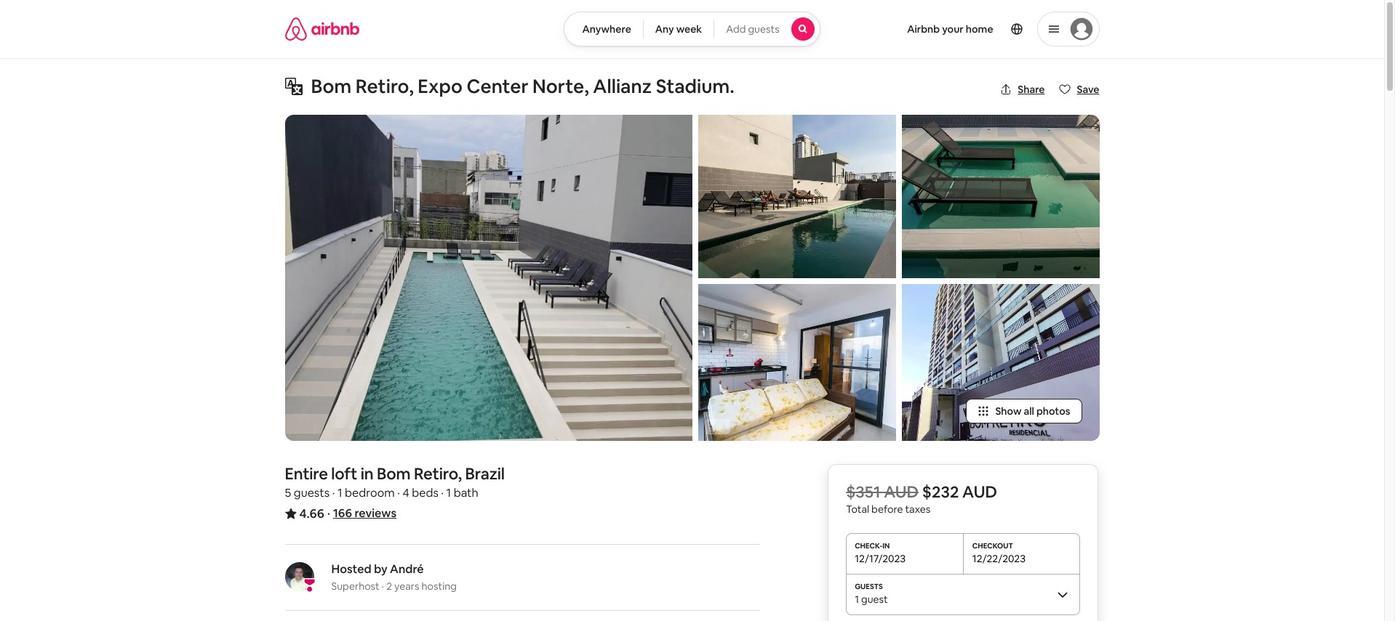 Task type: describe. For each thing, give the bounding box(es) containing it.
piscina raiada. image
[[285, 115, 692, 442]]

bom inside entire loft in bom retiro, brazil 5 guests · 1 bedroom · 4 beds · 1 bath
[[377, 464, 411, 484]]

2
[[386, 580, 392, 594]]

hosted by andré superhost · 2 years hosting
[[331, 562, 457, 594]]

show all photos button
[[966, 399, 1082, 424]]

share
[[1018, 83, 1045, 96]]

1 horizontal spatial 1
[[446, 486, 451, 501]]

0 vertical spatial retiro,
[[356, 74, 414, 99]]

entire
[[285, 464, 328, 484]]

automatically translated title: bom retiro, expo center norte, allianz stadium. image
[[285, 78, 302, 95]]

5
[[285, 486, 291, 501]]

photos
[[1037, 405, 1070, 418]]

$232 aud
[[922, 482, 997, 503]]

superhost
[[331, 580, 380, 594]]

anywhere button
[[564, 12, 644, 47]]

bedroom
[[345, 486, 395, 501]]

1 guest button
[[846, 575, 1081, 615]]

total
[[846, 503, 869, 516]]

retiro, inside entire loft in bom retiro, brazil 5 guests · 1 bedroom · 4 beds · 1 bath
[[414, 464, 462, 484]]

share button
[[995, 77, 1051, 102]]

guest
[[861, 594, 888, 607]]

166 reviews link
[[333, 506, 397, 522]]

0 horizontal spatial bom
[[311, 74, 352, 99]]

airbnb
[[907, 23, 940, 36]]

in
[[361, 464, 373, 484]]

beds
[[412, 486, 439, 501]]

show
[[995, 405, 1022, 418]]

· down the loft
[[332, 486, 335, 501]]

allianz
[[593, 74, 652, 99]]

save button
[[1054, 77, 1105, 102]]

save
[[1077, 83, 1100, 96]]

1 guest
[[855, 594, 888, 607]]

12/22/2023
[[972, 553, 1026, 566]]

airbnb your home
[[907, 23, 993, 36]]

week
[[676, 23, 702, 36]]

$351 aud $232 aud total before taxes
[[846, 482, 997, 516]]

loft
[[331, 464, 357, 484]]

before
[[872, 503, 903, 516]]

bom retiro, expo center norte, allianz stadium. image 5 image
[[902, 284, 1100, 442]]

$351 aud
[[846, 482, 919, 503]]



Task type: locate. For each thing, give the bounding box(es) containing it.
bom retiro, expo center norte, allianz stadium.
[[311, 74, 735, 99]]

1 left bath at the bottom left
[[446, 486, 451, 501]]

any week
[[655, 23, 702, 36]]

1 horizontal spatial bom
[[377, 464, 411, 484]]

years
[[394, 580, 419, 594]]

add
[[726, 23, 746, 36]]

taxes
[[905, 503, 931, 516]]

1 horizontal spatial guests
[[748, 23, 780, 36]]

stadium.
[[656, 74, 735, 99]]

your
[[942, 23, 964, 36]]

12/17/2023
[[855, 553, 906, 566]]

any
[[655, 23, 674, 36]]

expo
[[418, 74, 463, 99]]

norte,
[[533, 74, 589, 99]]

hosting
[[422, 580, 457, 594]]

show all photos
[[995, 405, 1070, 418]]

· inside hosted by andré superhost · 2 years hosting
[[382, 580, 384, 594]]

1 vertical spatial guests
[[294, 486, 330, 501]]

center
[[467, 74, 529, 99]]

0 vertical spatial guests
[[748, 23, 780, 36]]

guests inside entire loft in bom retiro, brazil 5 guests · 1 bedroom · 4 beds · 1 bath
[[294, 486, 330, 501]]

guests right add
[[748, 23, 780, 36]]

0 horizontal spatial guests
[[294, 486, 330, 501]]

host profile picture image
[[285, 563, 314, 592]]

bom right the automatically translated title: bom retiro, expo center norte, allianz stadium. image
[[311, 74, 352, 99]]

by
[[374, 562, 388, 578]]

add guests button
[[714, 12, 820, 47]]

1 vertical spatial bom
[[377, 464, 411, 484]]

1 down the loft
[[337, 486, 342, 501]]

bath
[[454, 486, 478, 501]]

add guests
[[726, 23, 780, 36]]

1
[[337, 486, 342, 501], [446, 486, 451, 501], [855, 594, 859, 607]]

hosted
[[331, 562, 372, 578]]

retiro,
[[356, 74, 414, 99], [414, 464, 462, 484]]

brazil
[[465, 464, 505, 484]]

· left 2
[[382, 580, 384, 594]]

retiro, left expo
[[356, 74, 414, 99]]

2 horizontal spatial 1
[[855, 594, 859, 607]]

· right beds
[[441, 486, 444, 501]]

None search field
[[564, 12, 820, 47]]

anywhere
[[582, 23, 631, 36]]

piscina. image
[[698, 115, 896, 278]]

bom
[[311, 74, 352, 99], [377, 464, 411, 484]]

1 inside 1 guest dropdown button
[[855, 594, 859, 607]]

home
[[966, 23, 993, 36]]

entire loft in bom retiro, brazil 5 guests · 1 bedroom · 4 beds · 1 bath
[[285, 464, 505, 501]]

guests down entire
[[294, 486, 330, 501]]

1 vertical spatial retiro,
[[414, 464, 462, 484]]

· left 4
[[397, 486, 400, 501]]

1 left guest
[[855, 594, 859, 607]]

guests
[[748, 23, 780, 36], [294, 486, 330, 501]]

0 vertical spatial bom
[[311, 74, 352, 99]]

none search field containing anywhere
[[564, 12, 820, 47]]

retiro, up beds
[[414, 464, 462, 484]]

any week button
[[643, 12, 715, 47]]

reviews
[[355, 506, 397, 522]]

166
[[333, 506, 352, 522]]

4.66
[[299, 506, 324, 522]]

bom up 4
[[377, 464, 411, 484]]

·
[[332, 486, 335, 501], [397, 486, 400, 501], [441, 486, 444, 501], [327, 506, 330, 522], [382, 580, 384, 594]]

guests inside add guests button
[[748, 23, 780, 36]]

· inside 4.66 · 166 reviews
[[327, 506, 330, 522]]

sofá bi cama, acomoda duas pessoas. image
[[698, 284, 896, 442]]

andré
[[390, 562, 424, 578]]

0 horizontal spatial 1
[[337, 486, 342, 501]]

all
[[1024, 405, 1034, 418]]

airbnb your home link
[[899, 14, 1002, 44]]

profile element
[[838, 0, 1100, 58]]

· left 166
[[327, 506, 330, 522]]

4
[[403, 486, 409, 501]]

4.66 · 166 reviews
[[299, 506, 397, 522]]

piscina deck molhado. image
[[902, 115, 1100, 278]]



Task type: vqa. For each thing, say whether or not it's contained in the screenshot.
your
yes



